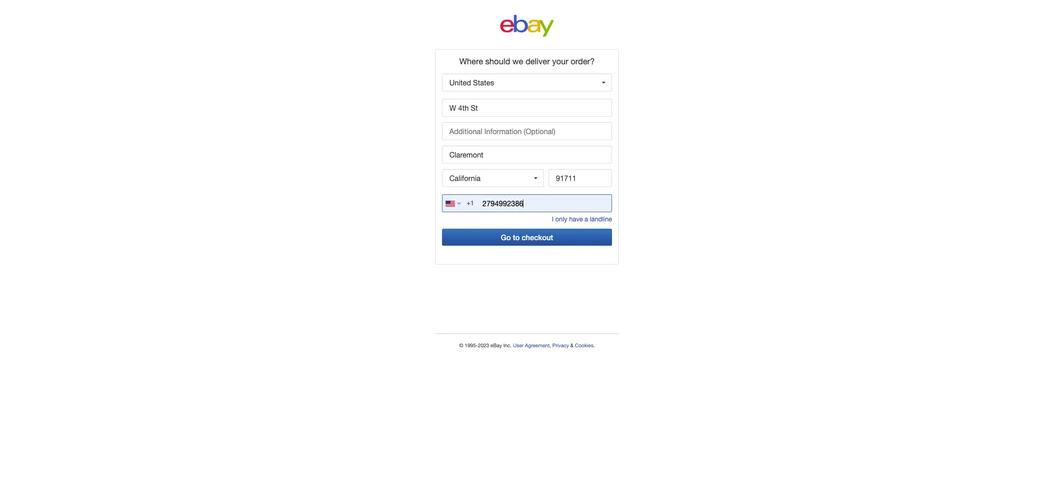 Task type: vqa. For each thing, say whether or not it's contained in the screenshot.
order?
yes



Task type: describe. For each thing, give the bounding box(es) containing it.
inc.
[[504, 343, 512, 348]]

have
[[569, 216, 583, 223]]

©
[[459, 343, 464, 348]]

cookies link
[[575, 343, 594, 348]]

your
[[552, 57, 569, 66]]

,
[[550, 343, 551, 348]]

i
[[552, 216, 554, 223]]

1995-
[[465, 343, 478, 348]]

ZIP code text field
[[549, 169, 612, 187]]

only
[[556, 216, 568, 223]]

Mobile number telephone field
[[442, 194, 612, 212]]

+1
[[467, 200, 474, 207]]

a
[[585, 216, 588, 223]]

i only have a landline button
[[552, 216, 612, 223]]

Additional Information (Optional) text field
[[442, 122, 612, 140]]

Address text field
[[442, 99, 612, 117]]



Task type: locate. For each thing, give the bounding box(es) containing it.
.
[[594, 343, 595, 348]]

we
[[513, 57, 523, 66]]

user
[[513, 343, 524, 348]]

ebay
[[491, 343, 502, 348]]

deliver
[[526, 57, 550, 66]]

i only have a landline
[[552, 216, 612, 223]]

where
[[460, 57, 483, 66]]

where should we deliver your order?
[[460, 57, 595, 66]]

cookies
[[575, 343, 594, 348]]

landline
[[590, 216, 612, 223]]

user agreement link
[[513, 343, 550, 348]]

privacy link
[[553, 343, 569, 348]]

&
[[571, 343, 574, 348]]

City text field
[[442, 146, 612, 164]]

agreement
[[525, 343, 550, 348]]

© 1995-2023 ebay inc. user agreement , privacy & cookies .
[[459, 343, 595, 348]]

privacy
[[553, 343, 569, 348]]

2023
[[478, 343, 489, 348]]

order?
[[571, 57, 595, 66]]

should
[[486, 57, 510, 66]]

None submit
[[442, 229, 612, 246]]



